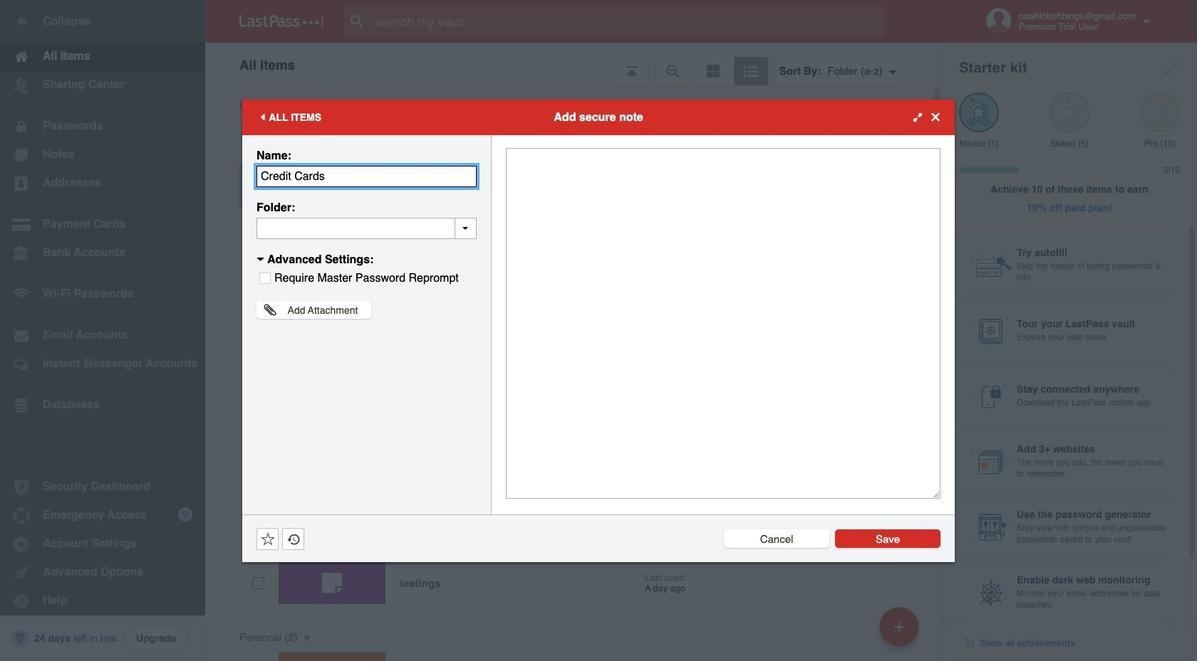 Task type: describe. For each thing, give the bounding box(es) containing it.
vault options navigation
[[205, 43, 942, 86]]

new item image
[[894, 622, 904, 632]]



Task type: locate. For each thing, give the bounding box(es) containing it.
dialog
[[242, 99, 955, 563]]

None text field
[[506, 148, 941, 499], [257, 166, 477, 187], [257, 218, 477, 239], [506, 148, 941, 499], [257, 166, 477, 187], [257, 218, 477, 239]]

main navigation navigation
[[0, 0, 205, 662]]

search my vault text field
[[343, 6, 913, 37]]

Search search field
[[343, 6, 913, 37]]

lastpass image
[[239, 15, 324, 28]]

new item navigation
[[874, 604, 928, 662]]



